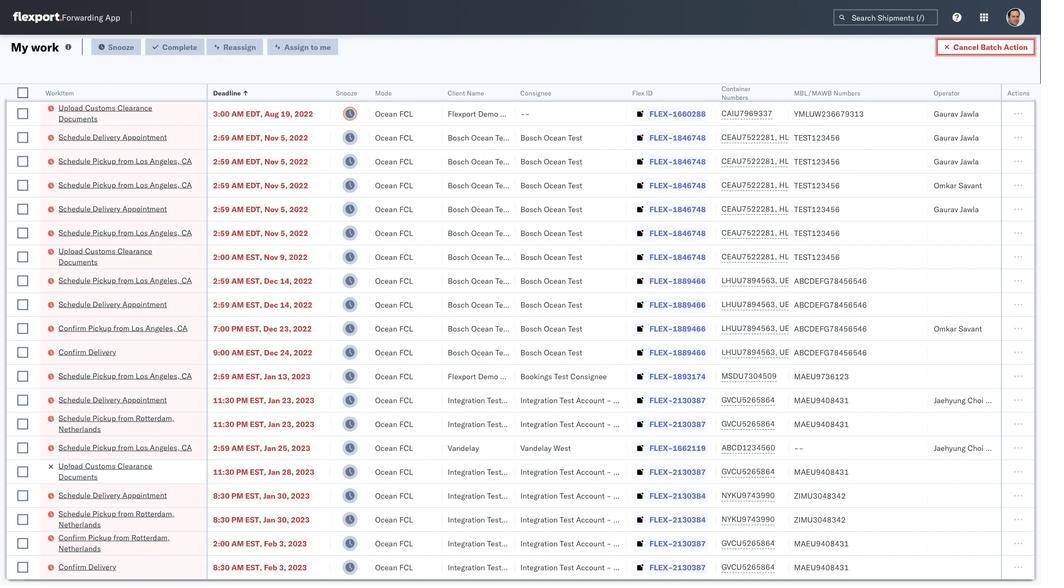 Task type: vqa. For each thing, say whether or not it's contained in the screenshot.


Task type: describe. For each thing, give the bounding box(es) containing it.
nov for 2nd the schedule pickup from los angeles, ca button
[[265, 180, 279, 190]]

4 resize handle column header from the left
[[357, 84, 370, 586]]

schedule pickup from rotterdam, netherlands for 8:30 pm est, jan 30, 2023
[[59, 509, 174, 529]]

1 2:59 am edt, nov 5, 2022 from the top
[[213, 133, 308, 142]]

est, for the schedule pickup from rotterdam, netherlands "link" corresponding to 8:30
[[245, 515, 262, 524]]

client
[[448, 89, 466, 97]]

3 2130387 from the top
[[673, 467, 706, 476]]

delivery for 8:30 am est, feb 3, 2023
[[88, 562, 116, 571]]

name
[[467, 89, 485, 97]]

4 hlxu6269489, from the top
[[780, 204, 835, 214]]

pickup for 2nd the schedule pickup from los angeles, ca button
[[93, 180, 116, 189]]

documents for 2:00 am est, nov 9, 2022
[[59, 257, 98, 266]]

11:30 for schedule delivery appointment
[[213, 395, 234, 405]]

cancel batch action button
[[937, 39, 1036, 55]]

25,
[[278, 443, 290, 453]]

2 schedule pickup from los angeles, ca button from the top
[[59, 179, 192, 191]]

2023 up 2:00 am est, feb 3, 2023
[[291, 515, 310, 524]]

16 flex- from the top
[[650, 467, 673, 476]]

5 ceau7522281, hlxu6269489, hlxu8034992 from the top
[[722, 228, 890, 237]]

1662119
[[673, 443, 706, 453]]

flex id
[[633, 89, 653, 97]]

flex- for the schedule pickup from los angeles, ca link for 2nd the schedule pickup from los angeles, ca button
[[650, 180, 673, 190]]

dec for confirm pickup from los angeles, ca
[[264, 324, 278, 333]]

0 horizontal spatial --
[[521, 109, 530, 118]]

13 fcl from the top
[[400, 395, 413, 405]]

1 account from the top
[[576, 395, 605, 405]]

client name button
[[443, 86, 504, 97]]

workitem
[[45, 89, 74, 97]]

24,
[[280, 348, 292, 357]]

5 karl from the top
[[614, 515, 628, 524]]

netherlands for 2:00 am est, feb 3, 2023
[[59, 543, 101, 553]]

delivery for 2:59 am edt, nov 5, 2022
[[93, 204, 120, 213]]

1 horizontal spatial --
[[795, 443, 804, 453]]

schedule pickup from los angeles, ca link for 5th the schedule pickup from los angeles, ca button from the top of the page
[[59, 370, 192, 381]]

2 hlxu8034992 from the top
[[837, 156, 890, 166]]

lagerfeld for schedule pickup from rotterdam, netherlands button related to 11:30 pm est, jan 23, 2023
[[630, 419, 662, 429]]

11 resize handle column header from the left
[[989, 84, 1002, 586]]

6 1846748 from the top
[[673, 252, 706, 262]]

7:00 pm est, dec 23, 2022
[[213, 324, 312, 333]]

6 fcl from the top
[[400, 228, 413, 238]]

14, for schedule pickup from los angeles, ca
[[280, 276, 292, 285]]

pickup for 3rd the schedule pickup from los angeles, ca button
[[93, 228, 116, 237]]

schedule delivery appointment link for 2:59 am est, dec 14, 2022
[[59, 299, 167, 310]]

demo for --
[[478, 109, 499, 118]]

ca for 3rd the schedule pickup from los angeles, ca button
[[182, 228, 192, 237]]

gaurav jawla for schedule pickup from los angeles, ca
[[934, 157, 980, 166]]

my work
[[11, 39, 59, 54]]

mbl/mawb
[[795, 89, 832, 97]]

abcdefg78456546 for schedule pickup from los angeles, ca
[[795, 276, 868, 285]]

10 fcl from the top
[[400, 324, 413, 333]]

2 ceau7522281, hlxu6269489, hlxu8034992 from the top
[[722, 156, 890, 166]]

3 schedule pickup from los angeles, ca button from the top
[[59, 227, 192, 239]]

28,
[[282, 467, 294, 476]]

ceau7522281, for 2:59 am edt, nov 5, 2022's schedule delivery appointment link
[[722, 204, 778, 214]]

11:30 pm est, jan 23, 2023 for schedule pickup from rotterdam, netherlands
[[213, 419, 315, 429]]

3 documents from the top
[[59, 472, 98, 481]]

20 flex- from the top
[[650, 562, 673, 572]]

documents for 3:00 am edt, aug 19, 2022
[[59, 114, 98, 123]]

pickup for confirm pickup from rotterdam, netherlands button
[[88, 533, 112, 542]]

ocean fcl for upload customs clearance documents link corresponding to 3:00 am edt, aug 19, 2022
[[375, 109, 413, 118]]

lhuu7894563, uetu5238478 for confirm pickup from los angeles, ca
[[722, 323, 833, 333]]

integration test account - karl lagerfeld for the schedule pickup from rotterdam, netherlands "link" corresponding to 8:30
[[521, 515, 662, 524]]

flex-2130387 for confirm pickup from rotterdam, netherlands
[[650, 539, 706, 548]]

flex-1893174
[[650, 371, 706, 381]]

jan left '25,'
[[264, 443, 276, 453]]

2023 up 8:30 am est, feb 3, 2023
[[288, 539, 307, 548]]

7 integration from the top
[[521, 562, 558, 572]]

container
[[722, 84, 751, 93]]

lhuu7894563, for confirm pickup from los angeles, ca
[[722, 323, 778, 333]]

3 hlxu6269489, from the top
[[780, 180, 835, 190]]

3 ceau7522281, hlxu6269489, hlxu8034992 from the top
[[722, 180, 890, 190]]

vandelay west
[[521, 443, 571, 453]]

11 am from the top
[[232, 371, 244, 381]]

4 1846748 from the top
[[673, 204, 706, 214]]

3 fcl from the top
[[400, 157, 413, 166]]

flexport for --
[[448, 109, 476, 118]]

3 karl from the top
[[614, 467, 628, 476]]

clearance for 3:00 am edt, aug 19, 2022
[[118, 103, 152, 112]]

gaurav for schedule delivery appointment
[[934, 204, 959, 214]]

maeu9736123
[[795, 371, 850, 381]]

feb for 2:00 am est, feb 3, 2023
[[264, 539, 277, 548]]

17 fcl from the top
[[400, 491, 413, 500]]

mbl/mawb numbers button
[[789, 86, 918, 97]]

los for 1st the schedule pickup from los angeles, ca button from the top
[[136, 156, 148, 165]]

omkar for ceau7522281, hlxu6269489, hlxu8034992
[[934, 180, 957, 190]]

2023 right '25,'
[[292, 443, 311, 453]]

ca for 2nd the schedule pickup from los angeles, ca button
[[182, 180, 192, 189]]

flex- for the confirm pickup from los angeles, ca link
[[650, 324, 673, 333]]

actions
[[1008, 89, 1031, 97]]

maeu9408431 for schedule delivery appointment
[[795, 395, 850, 405]]

schedule pickup from los angeles, ca link for first the schedule pickup from los angeles, ca button from the bottom
[[59, 442, 192, 453]]

flex- for schedule delivery appointment link related to 2:59 am est, dec 14, 2022
[[650, 300, 673, 309]]

2023 up 2:59 am est, jan 25, 2023
[[296, 419, 315, 429]]

11:30 pm est, jan 28, 2023
[[213, 467, 315, 476]]

3 am from the top
[[232, 157, 244, 166]]

6 schedule pickup from los angeles, ca button from the top
[[59, 442, 192, 454]]

5, for 3rd the schedule pickup from los angeles, ca button
[[281, 228, 288, 238]]

flex- for 1st the schedule pickup from los angeles, ca button from the top the schedule pickup from los angeles, ca link
[[650, 157, 673, 166]]

pm right 7:00
[[232, 324, 243, 333]]

3 11:30 from the top
[[213, 467, 234, 476]]

action
[[1005, 42, 1029, 52]]

msdu7304509
[[722, 371, 777, 381]]

3 maeu9408431 from the top
[[795, 467, 850, 476]]

15 fcl from the top
[[400, 443, 413, 453]]

1 schedule delivery appointment from the top
[[59, 132, 167, 142]]

5 fcl from the top
[[400, 204, 413, 214]]

3 schedule from the top
[[59, 180, 91, 189]]

pickup for first the schedule pickup from los angeles, ca button from the bottom
[[93, 443, 116, 452]]

my
[[11, 39, 28, 54]]

19,
[[281, 109, 293, 118]]

container numbers
[[722, 84, 751, 101]]

bookings
[[521, 371, 553, 381]]

5 schedule from the top
[[59, 228, 91, 237]]

1 karl from the top
[[614, 395, 628, 405]]

est, for the schedule pickup from los angeles, ca link for 4th the schedule pickup from los angeles, ca button from the top
[[246, 276, 262, 285]]

2:59 am est, dec 14, 2022 for schedule delivery appointment
[[213, 300, 313, 309]]

schedule pickup from rotterdam, netherlands button for 11:30 pm est, jan 23, 2023
[[59, 413, 193, 435]]

1 schedule delivery appointment link from the top
[[59, 132, 167, 142]]

work
[[31, 39, 59, 54]]

integration test account - karl lagerfeld for confirm delivery link corresponding to 8:30
[[521, 562, 662, 572]]

schedule pickup from los angeles, ca link for 2nd the schedule pickup from los angeles, ca button
[[59, 179, 192, 190]]

omkar savant for lhuu7894563, uetu5238478
[[934, 324, 983, 333]]

ocean fcl for the confirm pickup from los angeles, ca link
[[375, 324, 413, 333]]

confirm pickup from rotterdam, netherlands
[[59, 533, 170, 553]]

angeles, for 3rd the schedule pickup from los angeles, ca button the schedule pickup from los angeles, ca link
[[150, 228, 180, 237]]

angeles, for the schedule pickup from los angeles, ca link for 4th the schedule pickup from los angeles, ca button from the top
[[150, 275, 180, 285]]

schedule delivery appointment button for 8:30 pm est, jan 30, 2023
[[59, 490, 167, 502]]

2:59 am edt, nov 5, 2022 for 2nd the schedule pickup from los angeles, ca button
[[213, 180, 308, 190]]

4 karl from the top
[[614, 491, 628, 500]]

13 am from the top
[[232, 539, 244, 548]]

8:30 am est, feb 3, 2023
[[213, 562, 307, 572]]

flex-1889466 for schedule delivery appointment
[[650, 300, 706, 309]]

7:00
[[213, 324, 230, 333]]

operator
[[934, 89, 961, 97]]

8:30 for from
[[213, 515, 230, 524]]

11 flex- from the top
[[650, 348, 673, 357]]

edt, for 3rd the schedule pickup from los angeles, ca button the schedule pickup from los angeles, ca link
[[246, 228, 263, 238]]

2023 right 28,
[[296, 467, 315, 476]]

mbl/mawb numbers
[[795, 89, 861, 97]]

pickup for 5th the schedule pickup from los angeles, ca button from the top of the page
[[93, 371, 116, 380]]

9 am from the top
[[232, 300, 244, 309]]

3 upload customs clearance documents from the top
[[59, 461, 152, 481]]

9,
[[280, 252, 287, 262]]

edt, for the schedule pickup from los angeles, ca link for 2nd the schedule pickup from los angeles, ca button
[[246, 180, 263, 190]]

1 test123456 from the top
[[795, 133, 840, 142]]

2 ocean fcl from the top
[[375, 133, 413, 142]]

5 account from the top
[[576, 515, 605, 524]]

4 schedule from the top
[[59, 204, 91, 213]]

3 flex-2130387 from the top
[[650, 467, 706, 476]]

rotterdam, for 8:30 pm est, jan 30, 2023
[[136, 509, 174, 518]]

est, down 2:59 am est, jan 25, 2023
[[250, 467, 266, 476]]

18 fcl from the top
[[400, 515, 413, 524]]

5 am from the top
[[232, 204, 244, 214]]

6 test123456 from the top
[[795, 252, 840, 262]]

deadline
[[213, 89, 241, 97]]

11:30 pm est, jan 23, 2023 for schedule delivery appointment
[[213, 395, 315, 405]]

1 2:59 from the top
[[213, 133, 230, 142]]

5 1846748 from the top
[[673, 228, 706, 238]]

ymluw236679313
[[795, 109, 864, 118]]

los for 3rd the schedule pickup from los angeles, ca button
[[136, 228, 148, 237]]

2 am from the top
[[232, 133, 244, 142]]

1 integration from the top
[[521, 395, 558, 405]]

jan left 13,
[[264, 371, 276, 381]]

4 fcl from the top
[[400, 180, 413, 190]]

8:30 for appointment
[[213, 491, 230, 500]]

rotterdam, for 11:30 pm est, jan 23, 2023
[[136, 413, 174, 423]]

ceau7522281, for the schedule pickup from los angeles, ca link for 2nd the schedule pickup from los angeles, ca button
[[722, 180, 778, 190]]

2023 right 13,
[[292, 371, 311, 381]]

6 ceau7522281, hlxu6269489, hlxu8034992 from the top
[[722, 252, 890, 261]]

jaehyung choi - test origin age
[[934, 395, 1042, 405]]

4 2:59 am edt, nov 5, 2022 from the top
[[213, 204, 308, 214]]

1 am from the top
[[232, 109, 244, 118]]

ocean fcl for 3rd the schedule pickup from los angeles, ca button the schedule pickup from los angeles, ca link
[[375, 228, 413, 238]]

jan up 2:00 am est, feb 3, 2023
[[264, 515, 276, 524]]

est, for schedule delivery appointment link related to 11:30 pm est, jan 23, 2023
[[250, 395, 266, 405]]

6 integration from the top
[[521, 539, 558, 548]]

6 resize handle column header from the left
[[502, 84, 515, 586]]

customs for 2:00
[[85, 246, 116, 256]]

7 account from the top
[[576, 562, 605, 572]]

client name
[[448, 89, 485, 97]]

flexport. image
[[13, 12, 62, 23]]

mode button
[[370, 86, 432, 97]]

cancel batch action
[[954, 42, 1029, 52]]

consignee button
[[515, 86, 616, 97]]

5, for 2nd the schedule pickup from los angeles, ca button
[[281, 180, 288, 190]]

forwarding app link
[[13, 12, 120, 23]]

forwarding app
[[62, 12, 120, 23]]

jan left 28,
[[268, 467, 280, 476]]

aug
[[265, 109, 279, 118]]

2:00 am est, nov 9, 2022
[[213, 252, 308, 262]]

cancel
[[954, 42, 980, 52]]

1893174
[[673, 371, 706, 381]]

5 resize handle column header from the left
[[430, 84, 443, 586]]

2 flex- from the top
[[650, 133, 673, 142]]

1 vertical spatial 23,
[[282, 395, 294, 405]]

maeu9408431 for confirm pickup from rotterdam, netherlands
[[795, 539, 850, 548]]

jan down 13,
[[268, 395, 280, 405]]

4 test123456 from the top
[[795, 204, 840, 214]]

schedule delivery appointment link for 2:59 am edt, nov 5, 2022
[[59, 203, 167, 214]]

4 5, from the top
[[281, 204, 288, 214]]

confirm pickup from rotterdam, netherlands link
[[59, 532, 193, 554]]

jaehyung
[[934, 395, 966, 405]]

id
[[646, 89, 653, 97]]

omkar for lhuu7894563, uetu5238478
[[934, 324, 957, 333]]

consignee inside button
[[521, 89, 552, 97]]

14 fcl from the top
[[400, 419, 413, 429]]

1660288
[[673, 109, 706, 118]]

container numbers button
[[717, 82, 778, 101]]

1 schedule pickup from los angeles, ca button from the top
[[59, 155, 192, 167]]

schedule delivery appointment for 11:30 pm est, jan 23, 2023
[[59, 395, 167, 404]]

3 integration test account - karl lagerfeld from the top
[[521, 467, 662, 476]]

20 fcl from the top
[[400, 562, 413, 572]]

9 resize handle column header from the left
[[776, 84, 789, 586]]

gvcu5265864 for schedule pickup from rotterdam, netherlands
[[722, 419, 775, 428]]

abcd1234560
[[722, 443, 776, 452]]

9 fcl from the top
[[400, 300, 413, 309]]

origin
[[1009, 395, 1030, 405]]

4 account from the top
[[576, 491, 605, 500]]

angeles, for 1st the schedule pickup from los angeles, ca button from the top the schedule pickup from los angeles, ca link
[[150, 156, 180, 165]]

schedule delivery appointment link for 11:30 pm est, jan 23, 2023
[[59, 394, 167, 405]]

ocean fcl for the schedule pickup from los angeles, ca link corresponding to first the schedule pickup from los angeles, ca button from the bottom
[[375, 443, 413, 453]]

schedule pickup from los angeles, ca for the schedule pickup from los angeles, ca link for 4th the schedule pickup from los angeles, ca button from the top
[[59, 275, 192, 285]]

age
[[1032, 395, 1042, 405]]

1 fcl from the top
[[400, 109, 413, 118]]

1 ceau7522281, hlxu6269489, hlxu8034992 from the top
[[722, 132, 890, 142]]

3 upload customs clearance documents link from the top
[[59, 460, 193, 482]]

batch
[[981, 42, 1003, 52]]

1889466 for confirm pickup from los angeles, ca
[[673, 324, 706, 333]]

1 hlxu6269489, from the top
[[780, 132, 835, 142]]

flex-1662119
[[650, 443, 706, 453]]

ceau7522281, for 2:00 am est, nov 9, 2022's upload customs clearance documents link
[[722, 252, 778, 261]]

20 ocean fcl from the top
[[375, 562, 413, 572]]

8 resize handle column header from the left
[[704, 84, 717, 586]]

14 am from the top
[[232, 562, 244, 572]]

flex- for upload customs clearance documents link corresponding to 3:00 am edt, aug 19, 2022
[[650, 109, 673, 118]]

3:00
[[213, 109, 230, 118]]

1 5, from the top
[[281, 133, 288, 142]]

3 account from the top
[[576, 467, 605, 476]]

1 schedule delivery appointment button from the top
[[59, 132, 167, 144]]

flex-1846748 for 3rd the schedule pickup from los angeles, ca button the schedule pickup from los angeles, ca link
[[650, 228, 706, 238]]

app
[[105, 12, 120, 23]]

3 upload from the top
[[59, 461, 83, 470]]

4 hlxu8034992 from the top
[[837, 204, 890, 214]]

confirm pickup from rotterdam, netherlands button
[[59, 532, 193, 555]]

8 schedule from the top
[[59, 371, 91, 380]]

2 schedule from the top
[[59, 156, 91, 165]]

flex- for schedule delivery appointment link related to 11:30 pm est, jan 23, 2023
[[650, 395, 673, 405]]

2 integration from the top
[[521, 419, 558, 429]]



Task type: locate. For each thing, give the bounding box(es) containing it.
8:30 down 11:30 pm est, jan 28, 2023
[[213, 491, 230, 500]]

0 vertical spatial 8:30
[[213, 491, 230, 500]]

pm
[[232, 324, 243, 333], [236, 395, 248, 405], [236, 419, 248, 429], [236, 467, 248, 476], [232, 491, 243, 500], [232, 515, 243, 524]]

flex-1660288
[[650, 109, 706, 118]]

1 lhuu7894563, from the top
[[722, 276, 778, 285]]

2:59 for 3rd the schedule pickup from los angeles, ca button the schedule pickup from los angeles, ca link
[[213, 228, 230, 238]]

2 savant from the top
[[959, 324, 983, 333]]

schedule pickup from los angeles, ca link for 3rd the schedule pickup from los angeles, ca button
[[59, 227, 192, 238]]

numbers inside mbl/mawb numbers button
[[834, 89, 861, 97]]

abcdefg78456546 for confirm pickup from los angeles, ca
[[795, 324, 868, 333]]

confirm delivery link down confirm pickup from los angeles, ca button
[[59, 346, 116, 357]]

upload customs clearance documents link
[[59, 102, 193, 124], [59, 246, 193, 267], [59, 460, 193, 482]]

appointment for 8:30 pm est, jan 30, 2023
[[122, 490, 167, 500]]

documents
[[59, 114, 98, 123], [59, 257, 98, 266], [59, 472, 98, 481]]

lhuu7894563, uetu5238478
[[722, 276, 833, 285], [722, 300, 833, 309], [722, 323, 833, 333], [722, 347, 833, 357]]

1 flex-1846748 from the top
[[650, 133, 706, 142]]

2 vertical spatial 11:30
[[213, 467, 234, 476]]

2 vertical spatial upload
[[59, 461, 83, 470]]

3 hlxu8034992 from the top
[[837, 180, 890, 190]]

confirm pickup from los angeles, ca
[[59, 323, 188, 333]]

0 vertical spatial confirm delivery link
[[59, 346, 116, 357]]

1 vertical spatial savant
[[959, 324, 983, 333]]

2130387 for confirm delivery
[[673, 562, 706, 572]]

0 vertical spatial confirm delivery
[[59, 347, 116, 357]]

14, for schedule delivery appointment
[[280, 300, 292, 309]]

2 omkar savant from the top
[[934, 324, 983, 333]]

savant for lhuu7894563, uetu5238478
[[959, 324, 983, 333]]

integration test account - karl lagerfeld
[[521, 395, 662, 405], [521, 419, 662, 429], [521, 467, 662, 476], [521, 491, 662, 500], [521, 515, 662, 524], [521, 539, 662, 548], [521, 562, 662, 572]]

flex id button
[[627, 86, 706, 97]]

ocean fcl for the schedule pickup from los angeles, ca link for 4th the schedule pickup from los angeles, ca button from the top
[[375, 276, 413, 285]]

1 vertical spatial feb
[[264, 562, 277, 572]]

1 abcdefg78456546 from the top
[[795, 276, 868, 285]]

14, down 9,
[[280, 276, 292, 285]]

--
[[521, 109, 530, 118], [795, 443, 804, 453]]

8:30 pm est, jan 30, 2023 down 11:30 pm est, jan 28, 2023
[[213, 491, 310, 500]]

1 documents from the top
[[59, 114, 98, 123]]

1 vertical spatial 2:00
[[213, 539, 230, 548]]

2:59 am est, jan 25, 2023
[[213, 443, 311, 453]]

integration test account - karl lagerfeld for schedule delivery appointment link related to 11:30 pm est, jan 23, 2023
[[521, 395, 662, 405]]

5 test123456 from the top
[[795, 228, 840, 238]]

est, down 2:00 am est, feb 3, 2023
[[246, 562, 262, 572]]

confirm delivery button down confirm pickup from los angeles, ca button
[[59, 346, 116, 358]]

choi
[[968, 395, 984, 405]]

3 flex-1889466 from the top
[[650, 324, 706, 333]]

pm down 11:30 pm est, jan 28, 2023
[[232, 491, 243, 500]]

7 resize handle column header from the left
[[614, 84, 627, 586]]

5 integration from the top
[[521, 515, 558, 524]]

flex-1889466
[[650, 276, 706, 285], [650, 300, 706, 309], [650, 324, 706, 333], [650, 348, 706, 357]]

Search Shipments (/) text field
[[834, 9, 939, 26]]

4 lhuu7894563, uetu5238478 from the top
[[722, 347, 833, 357]]

1 vertical spatial zimu3048342
[[795, 515, 846, 524]]

nov for 3rd the schedule pickup from los angeles, ca button
[[265, 228, 279, 238]]

1 vertical spatial upload
[[59, 246, 83, 256]]

2130387 for confirm pickup from rotterdam, netherlands
[[673, 539, 706, 548]]

confirm pickup from los angeles, ca link
[[59, 323, 188, 333]]

from inside confirm pickup from rotterdam, netherlands
[[114, 533, 129, 542]]

los for 4th the schedule pickup from los angeles, ca button from the top
[[136, 275, 148, 285]]

2:59 am est, dec 14, 2022
[[213, 276, 313, 285], [213, 300, 313, 309]]

lhuu7894563, uetu5238478 for confirm delivery
[[722, 347, 833, 357]]

flex
[[633, 89, 645, 97]]

pm down 2:59 am est, jan 13, 2023
[[236, 395, 248, 405]]

4 lhuu7894563, from the top
[[722, 347, 778, 357]]

1 vertical spatial schedule pickup from rotterdam, netherlands button
[[59, 508, 193, 531]]

jan up '25,'
[[268, 419, 280, 429]]

upload customs clearance documents link for 2:00 am est, nov 9, 2022
[[59, 246, 193, 267]]

1 vertical spatial --
[[795, 443, 804, 453]]

1 vertical spatial confirm delivery
[[59, 562, 116, 571]]

6 2:59 from the top
[[213, 276, 230, 285]]

3 ceau7522281, from the top
[[722, 180, 778, 190]]

1 2130387 from the top
[[673, 395, 706, 405]]

flexport demo consignee
[[448, 109, 537, 118], [448, 371, 537, 381]]

flex-2130387 button
[[633, 393, 708, 408], [633, 393, 708, 408], [633, 416, 708, 432], [633, 416, 708, 432], [633, 464, 708, 479], [633, 464, 708, 479], [633, 536, 708, 551], [633, 536, 708, 551], [633, 560, 708, 575], [633, 560, 708, 575]]

uetu5238478 for confirm pickup from los angeles, ca
[[780, 323, 833, 333]]

ocean fcl for 2:59 am edt, nov 5, 2022's schedule delivery appointment link
[[375, 204, 413, 214]]

dec down 2:00 am est, nov 9, 2022
[[264, 276, 278, 285]]

11:30
[[213, 395, 234, 405], [213, 419, 234, 429], [213, 467, 234, 476]]

2:59 am est, dec 14, 2022 down 2:00 am est, nov 9, 2022
[[213, 276, 313, 285]]

6 schedule from the top
[[59, 275, 91, 285]]

schedule pickup from rotterdam, netherlands link for 11:30
[[59, 413, 193, 434]]

est, down 2:00 am est, nov 9, 2022
[[246, 276, 262, 285]]

2 vertical spatial documents
[[59, 472, 98, 481]]

14,
[[280, 276, 292, 285], [280, 300, 292, 309]]

14, up 7:00 pm est, dec 23, 2022 at the bottom left
[[280, 300, 292, 309]]

upload for 3:00 am edt, aug 19, 2022
[[59, 103, 83, 112]]

flex- for the schedule pickup from rotterdam, netherlands "link" corresponding to 8:30
[[650, 515, 673, 524]]

bosch
[[448, 133, 470, 142], [521, 133, 542, 142], [448, 157, 470, 166], [521, 157, 542, 166], [448, 180, 470, 190], [521, 180, 542, 190], [448, 204, 470, 214], [521, 204, 542, 214], [448, 228, 470, 238], [521, 228, 542, 238], [448, 252, 470, 262], [521, 252, 542, 262], [448, 276, 470, 285], [521, 276, 542, 285], [448, 300, 470, 309], [521, 300, 542, 309], [448, 324, 470, 333], [521, 324, 542, 333], [448, 348, 470, 357], [521, 348, 542, 357]]

am
[[232, 109, 244, 118], [232, 133, 244, 142], [232, 157, 244, 166], [232, 180, 244, 190], [232, 204, 244, 214], [232, 228, 244, 238], [232, 252, 244, 262], [232, 276, 244, 285], [232, 300, 244, 309], [232, 348, 244, 357], [232, 371, 244, 381], [232, 443, 244, 453], [232, 539, 244, 548], [232, 562, 244, 572]]

2 jawla from the top
[[961, 133, 980, 142]]

los
[[136, 156, 148, 165], [136, 180, 148, 189], [136, 228, 148, 237], [136, 275, 148, 285], [131, 323, 144, 333], [136, 371, 148, 380], [136, 443, 148, 452]]

maeu9408431
[[795, 395, 850, 405], [795, 419, 850, 429], [795, 467, 850, 476], [795, 539, 850, 548], [795, 562, 850, 572]]

2:00 for 2:00 am est, nov 9, 2022
[[213, 252, 230, 262]]

8 flex- from the top
[[650, 276, 673, 285]]

flex-1846748
[[650, 133, 706, 142], [650, 157, 706, 166], [650, 180, 706, 190], [650, 204, 706, 214], [650, 228, 706, 238], [650, 252, 706, 262]]

5 flex-2130387 from the top
[[650, 562, 706, 572]]

zimu3048342 for schedule pickup from rotterdam, netherlands
[[795, 515, 846, 524]]

ocean fcl for 2:00 am est, nov 9, 2022's upload customs clearance documents link
[[375, 252, 413, 262]]

2:00 am est, feb 3, 2023
[[213, 539, 307, 548]]

3 gvcu5265864 from the top
[[722, 467, 775, 476]]

2:59 for 2:59 am edt, nov 5, 2022's schedule delivery appointment link
[[213, 204, 230, 214]]

netherlands inside confirm pickup from rotterdam, netherlands
[[59, 543, 101, 553]]

pm up 2:00 am est, feb 3, 2023
[[232, 515, 243, 524]]

2 vertical spatial upload customs clearance documents link
[[59, 460, 193, 482]]

12 fcl from the top
[[400, 371, 413, 381]]

1 1889466 from the top
[[673, 276, 706, 285]]

1 vertical spatial upload customs clearance documents link
[[59, 246, 193, 267]]

integration test account - karl lagerfeld for 11:30 the schedule pickup from rotterdam, netherlands "link"
[[521, 419, 662, 429]]

2 vertical spatial customs
[[85, 461, 116, 470]]

flex-2130384
[[650, 491, 706, 500], [650, 515, 706, 524]]

2022
[[295, 109, 313, 118], [290, 133, 308, 142], [290, 157, 308, 166], [290, 180, 308, 190], [290, 204, 308, 214], [290, 228, 308, 238], [289, 252, 308, 262], [294, 276, 313, 285], [294, 300, 313, 309], [293, 324, 312, 333], [294, 348, 313, 357]]

2:59 for schedule delivery appointment link related to 2:59 am est, dec 14, 2022
[[213, 300, 230, 309]]

ocean fcl for the schedule pickup from los angeles, ca link related to 5th the schedule pickup from los angeles, ca button from the top of the page
[[375, 371, 413, 381]]

feb
[[264, 539, 277, 548], [264, 562, 277, 572]]

0 vertical spatial savant
[[959, 180, 983, 190]]

2 flexport from the top
[[448, 371, 476, 381]]

appointment for 2:59 am est, dec 14, 2022
[[122, 299, 167, 309]]

dec for schedule delivery appointment
[[264, 300, 278, 309]]

clearance
[[118, 103, 152, 112], [118, 246, 152, 256], [118, 461, 152, 470]]

flex-1662119 button
[[633, 440, 708, 456], [633, 440, 708, 456]]

edt, for 2:59 am edt, nov 5, 2022's schedule delivery appointment link
[[246, 204, 263, 214]]

13 ocean fcl from the top
[[375, 395, 413, 405]]

confirm pickup from los angeles, ca button
[[59, 323, 188, 335]]

1 vertical spatial 8:30
[[213, 515, 230, 524]]

schedule pickup from los angeles, ca link for 4th the schedule pickup from los angeles, ca button from the top
[[59, 275, 192, 286]]

schedule delivery appointment button for 11:30 pm est, jan 23, 2023
[[59, 394, 167, 406]]

schedule pickup from los angeles, ca link for 1st the schedule pickup from los angeles, ca button from the top
[[59, 155, 192, 166]]

caiu7969337
[[722, 109, 773, 118]]

1 vertical spatial demo
[[478, 371, 499, 381]]

est, up 2:59 am est, jan 25, 2023
[[250, 419, 266, 429]]

1 8:30 from the top
[[213, 491, 230, 500]]

schedule pickup from los angeles, ca link
[[59, 155, 192, 166], [59, 179, 192, 190], [59, 227, 192, 238], [59, 275, 192, 286], [59, 370, 192, 381], [59, 442, 192, 453]]

lagerfeld
[[630, 395, 662, 405], [630, 419, 662, 429], [630, 467, 662, 476], [630, 491, 662, 500], [630, 515, 662, 524], [630, 539, 662, 548], [630, 562, 662, 572]]

3 jawla from the top
[[961, 157, 980, 166]]

None checkbox
[[17, 87, 28, 98], [17, 156, 28, 167], [17, 204, 28, 215], [17, 275, 28, 286], [17, 323, 28, 334], [17, 347, 28, 358], [17, 395, 28, 406], [17, 419, 28, 429], [17, 538, 28, 549], [17, 87, 28, 98], [17, 156, 28, 167], [17, 204, 28, 215], [17, 275, 28, 286], [17, 323, 28, 334], [17, 347, 28, 358], [17, 395, 28, 406], [17, 419, 28, 429], [17, 538, 28, 549]]

3 appointment from the top
[[122, 299, 167, 309]]

0 vertical spatial 3,
[[279, 539, 286, 548]]

2:59 am est, jan 13, 2023
[[213, 371, 311, 381]]

2 upload customs clearance documents from the top
[[59, 246, 152, 266]]

12 resize handle column header from the left
[[1022, 84, 1035, 586]]

ca inside the confirm pickup from los angeles, ca link
[[177, 323, 188, 333]]

4 ceau7522281, from the top
[[722, 204, 778, 214]]

ca for 4th the schedule pickup from los angeles, ca button from the top
[[182, 275, 192, 285]]

1 vertical spatial documents
[[59, 257, 98, 266]]

lagerfeld for confirm pickup from rotterdam, netherlands button
[[630, 539, 662, 548]]

0 vertical spatial customs
[[85, 103, 116, 112]]

10 resize handle column header from the left
[[916, 84, 929, 586]]

dec left 24,
[[264, 348, 278, 357]]

3:00 am edt, aug 19, 2022
[[213, 109, 313, 118]]

nyku9743990
[[722, 491, 775, 500], [722, 514, 775, 524]]

0 vertical spatial upload customs clearance documents link
[[59, 102, 193, 124]]

integration test account - karl lagerfeld for confirm pickup from rotterdam, netherlands link
[[521, 539, 662, 548]]

1 flex-2130384 from the top
[[650, 491, 706, 500]]

est, down 11:30 pm est, jan 28, 2023
[[245, 491, 262, 500]]

flex-2130387
[[650, 395, 706, 405], [650, 419, 706, 429], [650, 467, 706, 476], [650, 539, 706, 548], [650, 562, 706, 572]]

workitem button
[[40, 86, 196, 97]]

schedule pickup from los angeles, ca for 1st the schedule pickup from los angeles, ca button from the top the schedule pickup from los angeles, ca link
[[59, 156, 192, 165]]

est, down 9:00 am est, dec 24, 2022
[[246, 371, 262, 381]]

5 ceau7522281, from the top
[[722, 228, 778, 237]]

flex- for schedule delivery appointment link related to 8:30 pm est, jan 30, 2023
[[650, 491, 673, 500]]

1 vertical spatial 2130384
[[673, 515, 706, 524]]

maeu9408431 for schedule pickup from rotterdam, netherlands
[[795, 419, 850, 429]]

0 vertical spatial 2:59 am est, dec 14, 2022
[[213, 276, 313, 285]]

consignee
[[521, 89, 552, 97], [501, 109, 537, 118], [501, 371, 537, 381], [571, 371, 607, 381]]

8 fcl from the top
[[400, 276, 413, 285]]

1 vertical spatial netherlands
[[59, 520, 101, 529]]

1 vertical spatial flexport
[[448, 371, 476, 381]]

gaurav jawla for schedule delivery appointment
[[934, 204, 980, 214]]

pickup for 4th the schedule pickup from los angeles, ca button from the top
[[93, 275, 116, 285]]

11:30 up 2:59 am est, jan 25, 2023
[[213, 419, 234, 429]]

0 vertical spatial flex-2130384
[[650, 491, 706, 500]]

delivery
[[93, 132, 120, 142], [93, 204, 120, 213], [93, 299, 120, 309], [88, 347, 116, 357], [93, 395, 120, 404], [93, 490, 120, 500], [88, 562, 116, 571]]

nov
[[265, 133, 279, 142], [265, 157, 279, 166], [265, 180, 279, 190], [265, 204, 279, 214], [265, 228, 279, 238], [264, 252, 278, 262]]

2 edt, from the top
[[246, 133, 263, 142]]

2 gvcu5265864 from the top
[[722, 419, 775, 428]]

6 ocean fcl from the top
[[375, 228, 413, 238]]

1 appointment from the top
[[122, 132, 167, 142]]

los for 5th the schedule pickup from los angeles, ca button from the top of the page
[[136, 371, 148, 380]]

numbers inside container numbers
[[722, 93, 749, 101]]

23, up '25,'
[[282, 419, 294, 429]]

uetu5238478
[[780, 276, 833, 285], [780, 300, 833, 309], [780, 323, 833, 333], [780, 347, 833, 357]]

flex- for the schedule pickup from los angeles, ca link corresponding to first the schedule pickup from los angeles, ca button from the bottom
[[650, 443, 673, 453]]

5 appointment from the top
[[122, 490, 167, 500]]

west
[[554, 443, 571, 453]]

1 14, from the top
[[280, 276, 292, 285]]

12 am from the top
[[232, 443, 244, 453]]

1 vertical spatial flexport demo consignee
[[448, 371, 537, 381]]

dec up 7:00 pm est, dec 23, 2022 at the bottom left
[[264, 300, 278, 309]]

numbers down the container
[[722, 93, 749, 101]]

1 horizontal spatial vandelay
[[521, 443, 552, 453]]

30,
[[277, 491, 289, 500], [277, 515, 289, 524]]

1 vertical spatial confirm delivery button
[[59, 561, 116, 573]]

19 fcl from the top
[[400, 539, 413, 548]]

0 horizontal spatial numbers
[[722, 93, 749, 101]]

numbers up ymluw236679313
[[834, 89, 861, 97]]

1 vertical spatial omkar savant
[[934, 324, 983, 333]]

0 vertical spatial feb
[[264, 539, 277, 548]]

rotterdam, inside confirm pickup from rotterdam, netherlands
[[131, 533, 170, 542]]

flexport
[[448, 109, 476, 118], [448, 371, 476, 381]]

3 clearance from the top
[[118, 461, 152, 470]]

pm up 2:59 am est, jan 25, 2023
[[236, 419, 248, 429]]

pickup for 1st the schedule pickup from los angeles, ca button from the top
[[93, 156, 116, 165]]

flex-2130387 for schedule delivery appointment
[[650, 395, 706, 405]]

2 confirm delivery link from the top
[[59, 561, 116, 572]]

1 vertical spatial customs
[[85, 246, 116, 256]]

5 hlxu6269489, from the top
[[780, 228, 835, 237]]

2 vertical spatial 23,
[[282, 419, 294, 429]]

1 vertical spatial 3,
[[279, 562, 286, 572]]

1 vertical spatial 8:30 pm est, jan 30, 2023
[[213, 515, 310, 524]]

hlxu6269489,
[[780, 132, 835, 142], [780, 156, 835, 166], [780, 180, 835, 190], [780, 204, 835, 214], [780, 228, 835, 237], [780, 252, 835, 261]]

0 vertical spatial 8:30 pm est, jan 30, 2023
[[213, 491, 310, 500]]

2 flex-2130387 from the top
[[650, 419, 706, 429]]

flex-1846748 for 1st the schedule pickup from los angeles, ca button from the top the schedule pickup from los angeles, ca link
[[650, 157, 706, 166]]

0 vertical spatial netherlands
[[59, 424, 101, 434]]

1 vertical spatial 11:30 pm est, jan 23, 2023
[[213, 419, 315, 429]]

9:00
[[213, 348, 230, 357]]

11:30 pm est, jan 23, 2023 down 2:59 am est, jan 13, 2023
[[213, 395, 315, 405]]

los for first the schedule pickup from los angeles, ca button from the bottom
[[136, 443, 148, 452]]

13,
[[278, 371, 290, 381]]

1 vertical spatial confirm delivery link
[[59, 561, 116, 572]]

30, up 2:00 am est, feb 3, 2023
[[277, 515, 289, 524]]

flex-2130387 for schedule pickup from rotterdam, netherlands
[[650, 419, 706, 429]]

1 integration test account - karl lagerfeld from the top
[[521, 395, 662, 405]]

2:59 am est, dec 14, 2022 up 7:00 pm est, dec 23, 2022 at the bottom left
[[213, 300, 313, 309]]

1 vertical spatial 14,
[[280, 300, 292, 309]]

est, left 9,
[[246, 252, 262, 262]]

gvcu5265864 for confirm pickup from rotterdam, netherlands
[[722, 538, 775, 548]]

est, up 7:00 pm est, dec 23, 2022 at the bottom left
[[246, 300, 262, 309]]

0 vertical spatial schedule pickup from rotterdam, netherlands
[[59, 413, 174, 434]]

forwarding
[[62, 12, 103, 23]]

1 vertical spatial upload customs clearance documents
[[59, 246, 152, 266]]

gvcu5265864 for schedule delivery appointment
[[722, 395, 775, 405]]

3 1846748 from the top
[[673, 180, 706, 190]]

4 schedule delivery appointment link from the top
[[59, 394, 167, 405]]

ocean fcl for schedule delivery appointment link related to 2:59 am est, dec 14, 2022
[[375, 300, 413, 309]]

2 vertical spatial clearance
[[118, 461, 152, 470]]

10 flex- from the top
[[650, 324, 673, 333]]

6 schedule pickup from los angeles, ca link from the top
[[59, 442, 192, 453]]

schedule pickup from rotterdam, netherlands for 11:30 pm est, jan 23, 2023
[[59, 413, 174, 434]]

2130387 for schedule delivery appointment
[[673, 395, 706, 405]]

2 14, from the top
[[280, 300, 292, 309]]

9 flex- from the top
[[650, 300, 673, 309]]

0 vertical spatial flexport
[[448, 109, 476, 118]]

30, down 28,
[[277, 491, 289, 500]]

confirm delivery link down confirm pickup from rotterdam, netherlands
[[59, 561, 116, 572]]

est, up 8:30 am est, feb 3, 2023
[[246, 539, 262, 548]]

lhuu7894563, uetu5238478 for schedule pickup from los angeles, ca
[[722, 276, 833, 285]]

0 vertical spatial clearance
[[118, 103, 152, 112]]

karl
[[614, 395, 628, 405], [614, 419, 628, 429], [614, 467, 628, 476], [614, 491, 628, 500], [614, 515, 628, 524], [614, 539, 628, 548], [614, 562, 628, 572]]

1 vertical spatial rotterdam,
[[136, 509, 174, 518]]

2023 down 28,
[[291, 491, 310, 500]]

5 schedule pickup from los angeles, ca from the top
[[59, 371, 192, 380]]

flex-1893174 button
[[633, 369, 708, 384], [633, 369, 708, 384]]

11:30 pm est, jan 23, 2023
[[213, 395, 315, 405], [213, 419, 315, 429]]

4 2:59 from the top
[[213, 204, 230, 214]]

0 vertical spatial flexport demo consignee
[[448, 109, 537, 118]]

flex- for the schedule pickup from los angeles, ca link for 4th the schedule pickup from los angeles, ca button from the top
[[650, 276, 673, 285]]

lhuu7894563, for confirm delivery
[[722, 347, 778, 357]]

1 1846748 from the top
[[673, 133, 706, 142]]

appointment for 2:59 am edt, nov 5, 2022
[[122, 204, 167, 213]]

upload customs clearance documents
[[59, 103, 152, 123], [59, 246, 152, 266], [59, 461, 152, 481]]

2 11:30 pm est, jan 23, 2023 from the top
[[213, 419, 315, 429]]

0 vertical spatial 14,
[[280, 276, 292, 285]]

1 vertical spatial 11:30
[[213, 419, 234, 429]]

feb up 8:30 am est, feb 3, 2023
[[264, 539, 277, 548]]

2 vertical spatial 8:30
[[213, 562, 230, 572]]

4 integration test account - karl lagerfeld from the top
[[521, 491, 662, 500]]

bookings test consignee
[[521, 371, 607, 381]]

schedule pickup from rotterdam, netherlands button
[[59, 413, 193, 435], [59, 508, 193, 531]]

0 vertical spatial upload customs clearance documents
[[59, 103, 152, 123]]

ocean fcl for 11:30 the schedule pickup from rotterdam, netherlands "link"
[[375, 419, 413, 429]]

confirm inside confirm pickup from rotterdam, netherlands
[[59, 533, 86, 542]]

9:00 am est, dec 24, 2022
[[213, 348, 313, 357]]

0 vertical spatial 23,
[[280, 324, 291, 333]]

jawla
[[961, 109, 980, 118], [961, 133, 980, 142], [961, 157, 980, 166], [961, 204, 980, 214]]

0 vertical spatial 30,
[[277, 491, 289, 500]]

0 vertical spatial 11:30
[[213, 395, 234, 405]]

appointment for 11:30 pm est, jan 23, 2023
[[122, 395, 167, 404]]

2:59 for the schedule pickup from los angeles, ca link for 4th the schedule pickup from los angeles, ca button from the top
[[213, 276, 230, 285]]

pickup for confirm pickup from los angeles, ca button
[[88, 323, 112, 333]]

1 vertical spatial nyku9743990
[[722, 514, 775, 524]]

mode
[[375, 89, 392, 97]]

1 vertical spatial 2:59 am est, dec 14, 2022
[[213, 300, 313, 309]]

lhuu7894563, for schedule delivery appointment
[[722, 300, 778, 309]]

3 lhuu7894563, uetu5238478 from the top
[[722, 323, 833, 333]]

est, up 9:00 am est, dec 24, 2022
[[245, 324, 262, 333]]

11:30 down 2:59 am est, jan 25, 2023
[[213, 467, 234, 476]]

0 vertical spatial schedule pickup from rotterdam, netherlands button
[[59, 413, 193, 435]]

5 lagerfeld from the top
[[630, 515, 662, 524]]

dec up 9:00 am est, dec 24, 2022
[[264, 324, 278, 333]]

2:59
[[213, 133, 230, 142], [213, 157, 230, 166], [213, 180, 230, 190], [213, 204, 230, 214], [213, 228, 230, 238], [213, 276, 230, 285], [213, 300, 230, 309], [213, 371, 230, 381], [213, 443, 230, 453]]

flex-
[[650, 109, 673, 118], [650, 133, 673, 142], [650, 157, 673, 166], [650, 180, 673, 190], [650, 204, 673, 214], [650, 228, 673, 238], [650, 252, 673, 262], [650, 276, 673, 285], [650, 300, 673, 309], [650, 324, 673, 333], [650, 348, 673, 357], [650, 371, 673, 381], [650, 395, 673, 405], [650, 419, 673, 429], [650, 443, 673, 453], [650, 467, 673, 476], [650, 491, 673, 500], [650, 515, 673, 524], [650, 539, 673, 548], [650, 562, 673, 572]]

2 vertical spatial rotterdam,
[[131, 533, 170, 542]]

confirm delivery
[[59, 347, 116, 357], [59, 562, 116, 571]]

1 vertical spatial clearance
[[118, 246, 152, 256]]

flex-1846748 for 2:00 am est, nov 9, 2022's upload customs clearance documents link
[[650, 252, 706, 262]]

est, up 11:30 pm est, jan 28, 2023
[[246, 443, 262, 453]]

deadline button
[[208, 86, 320, 97]]

ceau7522281, hlxu6269489, hlxu8034992
[[722, 132, 890, 142], [722, 156, 890, 166], [722, 180, 890, 190], [722, 204, 890, 214], [722, 228, 890, 237], [722, 252, 890, 261]]

0 vertical spatial omkar
[[934, 180, 957, 190]]

23, up 24,
[[280, 324, 291, 333]]

1 horizontal spatial numbers
[[834, 89, 861, 97]]

confirm delivery down confirm pickup from los angeles, ca button
[[59, 347, 116, 357]]

0 vertical spatial confirm delivery button
[[59, 346, 116, 358]]

4 flex-2130387 from the top
[[650, 539, 706, 548]]

flex-2130384 button
[[633, 488, 708, 503], [633, 488, 708, 503], [633, 512, 708, 527], [633, 512, 708, 527]]

confirm delivery down confirm pickup from rotterdam, netherlands
[[59, 562, 116, 571]]

15 ocean fcl from the top
[[375, 443, 413, 453]]

8:30
[[213, 491, 230, 500], [213, 515, 230, 524], [213, 562, 230, 572]]

vandelay for vandelay west
[[521, 443, 552, 453]]

10 schedule from the top
[[59, 413, 91, 423]]

11 fcl from the top
[[400, 348, 413, 357]]

1 vertical spatial schedule pickup from rotterdam, netherlands
[[59, 509, 174, 529]]

1889466 for confirm delivery
[[673, 348, 706, 357]]

upload customs clearance documents button for 3:00 am edt, aug 19, 2022
[[59, 102, 193, 125]]

0 vertical spatial omkar savant
[[934, 180, 983, 190]]

2 fcl from the top
[[400, 133, 413, 142]]

2:59 am edt, nov 5, 2022 for 3rd the schedule pickup from los angeles, ca button
[[213, 228, 308, 238]]

2 gaurav from the top
[[934, 133, 959, 142]]

jan down 11:30 pm est, jan 28, 2023
[[264, 491, 276, 500]]

flex- for 3rd the schedule pickup from los angeles, ca button the schedule pickup from los angeles, ca link
[[650, 228, 673, 238]]

7 karl from the top
[[614, 562, 628, 572]]

numbers for container numbers
[[722, 93, 749, 101]]

0 vertical spatial 2:00
[[213, 252, 230, 262]]

dec for confirm delivery
[[264, 348, 278, 357]]

2023
[[292, 371, 311, 381], [296, 395, 315, 405], [296, 419, 315, 429], [292, 443, 311, 453], [296, 467, 315, 476], [291, 491, 310, 500], [291, 515, 310, 524], [288, 539, 307, 548], [288, 562, 307, 572]]

-- right abcd1234560
[[795, 443, 804, 453]]

upload customs clearance documents button
[[59, 102, 193, 125], [59, 246, 193, 268]]

flexport for bookings test consignee
[[448, 371, 476, 381]]

0 vertical spatial upload customs clearance documents button
[[59, 102, 193, 125]]

11:30 down 2:59 am est, jan 13, 2023
[[213, 395, 234, 405]]

0 vertical spatial --
[[521, 109, 530, 118]]

2 2130387 from the top
[[673, 419, 706, 429]]

demo down name
[[478, 109, 499, 118]]

3, up 8:30 am est, feb 3, 2023
[[279, 539, 286, 548]]

demo left bookings
[[478, 371, 499, 381]]

confirm delivery button
[[59, 346, 116, 358], [59, 561, 116, 573]]

confirm delivery link for 9:00
[[59, 346, 116, 357]]

23, down 13,
[[282, 395, 294, 405]]

pickup inside confirm pickup from rotterdam, netherlands
[[88, 533, 112, 542]]

0 vertical spatial rotterdam,
[[136, 413, 174, 423]]

nyku9743990 for schedule pickup from rotterdam, netherlands
[[722, 514, 775, 524]]

30, for schedule pickup from rotterdam, netherlands
[[277, 515, 289, 524]]

0 vertical spatial 2130384
[[673, 491, 706, 500]]

resize handle column header
[[27, 84, 40, 586], [194, 84, 207, 586], [318, 84, 331, 586], [357, 84, 370, 586], [430, 84, 443, 586], [502, 84, 515, 586], [614, 84, 627, 586], [704, 84, 717, 586], [776, 84, 789, 586], [916, 84, 929, 586], [989, 84, 1002, 586], [1022, 84, 1035, 586]]

uetu5238478 for confirm delivery
[[780, 347, 833, 357]]

ceau7522281,
[[722, 132, 778, 142], [722, 156, 778, 166], [722, 180, 778, 190], [722, 204, 778, 214], [722, 228, 778, 237], [722, 252, 778, 261]]

2 resize handle column header from the left
[[194, 84, 207, 586]]

flex-2130387 for confirm delivery
[[650, 562, 706, 572]]

pm down 2:59 am est, jan 25, 2023
[[236, 467, 248, 476]]

1 resize handle column header from the left
[[27, 84, 40, 586]]

7 am from the top
[[232, 252, 244, 262]]

2023 down 2:00 am est, feb 3, 2023
[[288, 562, 307, 572]]

1 vertical spatial flex-2130384
[[650, 515, 706, 524]]

0 vertical spatial 11:30 pm est, jan 23, 2023
[[213, 395, 315, 405]]

2:59 am edt, nov 5, 2022
[[213, 133, 308, 142], [213, 157, 308, 166], [213, 180, 308, 190], [213, 204, 308, 214], [213, 228, 308, 238]]

snooze
[[336, 89, 358, 97]]

2 integration test account - karl lagerfeld from the top
[[521, 419, 662, 429]]

savant for ceau7522281, hlxu6269489, hlxu8034992
[[959, 180, 983, 190]]

5 schedule delivery appointment link from the top
[[59, 490, 167, 501]]

3, down 2:00 am est, feb 3, 2023
[[279, 562, 286, 572]]

account
[[576, 395, 605, 405], [576, 419, 605, 429], [576, 467, 605, 476], [576, 491, 605, 500], [576, 515, 605, 524], [576, 539, 605, 548], [576, 562, 605, 572]]

0 vertical spatial documents
[[59, 114, 98, 123]]

edt, for upload customs clearance documents link corresponding to 3:00 am edt, aug 19, 2022
[[246, 109, 263, 118]]

flex- for confirm pickup from rotterdam, netherlands link
[[650, 539, 673, 548]]

1 upload customs clearance documents button from the top
[[59, 102, 193, 125]]

demo
[[478, 109, 499, 118], [478, 371, 499, 381]]

11:30 pm est, jan 23, 2023 up 2:59 am est, jan 25, 2023
[[213, 419, 315, 429]]

None checkbox
[[17, 108, 28, 119], [17, 132, 28, 143], [17, 180, 28, 191], [17, 228, 28, 238], [17, 252, 28, 262], [17, 299, 28, 310], [17, 371, 28, 382], [17, 443, 28, 453], [17, 466, 28, 477], [17, 490, 28, 501], [17, 514, 28, 525], [17, 562, 28, 573], [17, 108, 28, 119], [17, 132, 28, 143], [17, 180, 28, 191], [17, 228, 28, 238], [17, 252, 28, 262], [17, 299, 28, 310], [17, 371, 28, 382], [17, 443, 28, 453], [17, 466, 28, 477], [17, 490, 28, 501], [17, 514, 28, 525], [17, 562, 28, 573]]

1 demo from the top
[[478, 109, 499, 118]]

nyku9743990 for schedule delivery appointment
[[722, 491, 775, 500]]

4 schedule delivery appointment button from the top
[[59, 394, 167, 406]]

confirm for 2:00 am est, feb 3, 2023
[[59, 533, 86, 542]]

est, up 2:00 am est, feb 3, 2023
[[245, 515, 262, 524]]

8:30 up 2:00 am est, feb 3, 2023
[[213, 515, 230, 524]]

3 resize handle column header from the left
[[318, 84, 331, 586]]

est, down 2:59 am est, jan 13, 2023
[[250, 395, 266, 405]]

4 am from the top
[[232, 180, 244, 190]]

1 vertical spatial omkar
[[934, 324, 957, 333]]

6 account from the top
[[576, 539, 605, 548]]

1 vertical spatial upload customs clearance documents button
[[59, 246, 193, 268]]

14 flex- from the top
[[650, 419, 673, 429]]

2 vertical spatial upload customs clearance documents
[[59, 461, 152, 481]]

0 horizontal spatial vandelay
[[448, 443, 479, 453]]

1 vertical spatial schedule pickup from rotterdam, netherlands link
[[59, 508, 193, 530]]

lhuu7894563,
[[722, 276, 778, 285], [722, 300, 778, 309], [722, 323, 778, 333], [722, 347, 778, 357]]

16 ocean fcl from the top
[[375, 467, 413, 476]]

flex-2130384 for schedule delivery appointment
[[650, 491, 706, 500]]

1 vertical spatial 30,
[[277, 515, 289, 524]]

edt,
[[246, 109, 263, 118], [246, 133, 263, 142], [246, 157, 263, 166], [246, 180, 263, 190], [246, 204, 263, 214], [246, 228, 263, 238]]

0 vertical spatial zimu3048342
[[795, 491, 846, 500]]

vandelay
[[448, 443, 479, 453], [521, 443, 552, 453]]

2 vertical spatial netherlands
[[59, 543, 101, 553]]

angeles, for the confirm pickup from los angeles, ca link
[[146, 323, 175, 333]]

0 vertical spatial schedule pickup from rotterdam, netherlands link
[[59, 413, 193, 434]]

0 vertical spatial nyku9743990
[[722, 491, 775, 500]]

est, up 2:59 am est, jan 13, 2023
[[246, 348, 262, 357]]

8:30 down 2:00 am est, feb 3, 2023
[[213, 562, 230, 572]]

confirm delivery link
[[59, 346, 116, 357], [59, 561, 116, 572]]

-- down the consignee button
[[521, 109, 530, 118]]

2023 down 2:59 am est, jan 13, 2023
[[296, 395, 315, 405]]

3 schedule pickup from los angeles, ca from the top
[[59, 228, 192, 237]]

11 ocean fcl from the top
[[375, 348, 413, 357]]

angeles, for the schedule pickup from los angeles, ca link related to 5th the schedule pickup from los angeles, ca button from the top of the page
[[150, 371, 180, 380]]

feb down 2:00 am est, feb 3, 2023
[[264, 562, 277, 572]]

gvcu5265864 for confirm delivery
[[722, 562, 775, 572]]

0 vertical spatial demo
[[478, 109, 499, 118]]

confirm delivery button down confirm pickup from rotterdam, netherlands
[[59, 561, 116, 573]]

8:30 pm est, jan 30, 2023 up 2:00 am est, feb 3, 2023
[[213, 515, 310, 524]]

gaurav jawla
[[934, 109, 980, 118], [934, 133, 980, 142], [934, 157, 980, 166], [934, 204, 980, 214]]

0 vertical spatial upload
[[59, 103, 83, 112]]



